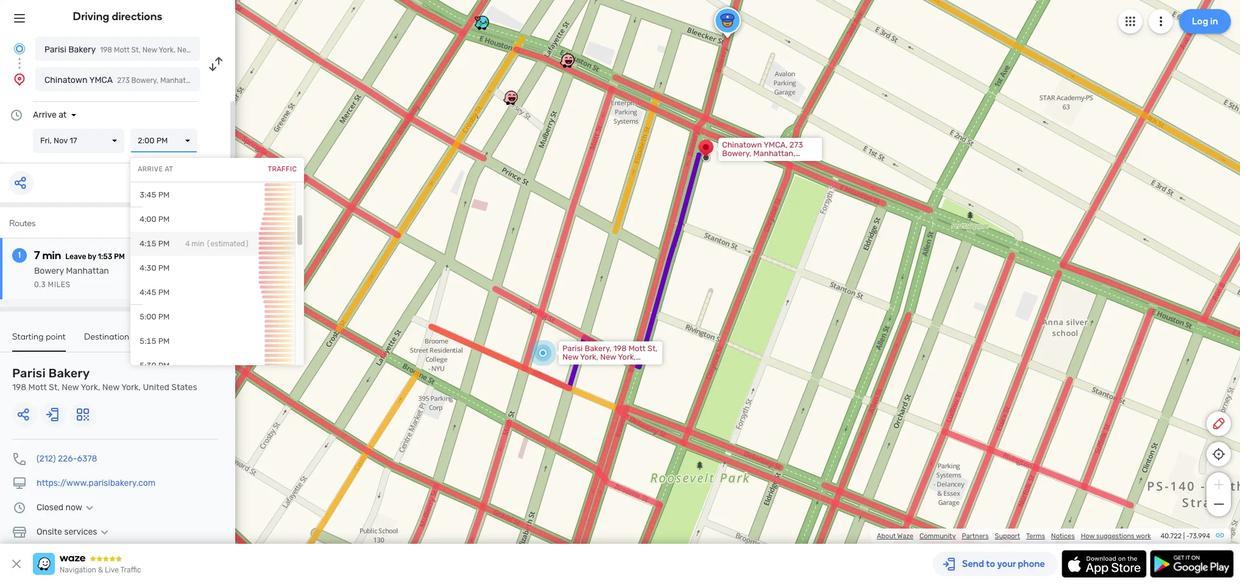 Task type: locate. For each thing, give the bounding box(es) containing it.
4:15 pm
[[140, 239, 170, 248]]

terms
[[1027, 532, 1046, 540]]

waze
[[898, 532, 914, 540]]

starting point button
[[12, 332, 66, 352]]

bowery, for ymca,
[[723, 149, 752, 158]]

pm right 3:45
[[158, 190, 170, 199]]

how
[[1082, 532, 1095, 540]]

pm right 5:00
[[158, 312, 170, 321]]

about waze community partners support terms notices how suggestions work
[[877, 532, 1152, 540]]

1 horizontal spatial arrive at
[[138, 165, 173, 173]]

traffic
[[268, 165, 297, 173], [120, 566, 141, 574]]

mott down starting point button
[[28, 382, 47, 393]]

(212) 226-6378
[[37, 454, 97, 464]]

198
[[100, 46, 112, 54], [614, 344, 627, 353], [12, 382, 26, 393]]

2 horizontal spatial 198
[[614, 344, 627, 353]]

parisi left bakery,
[[563, 344, 583, 353]]

4:00 pm option
[[130, 207, 295, 232]]

198 right bakery,
[[614, 344, 627, 353]]

arrive up fri, on the top left of page
[[33, 110, 57, 120]]

0 vertical spatial arrive
[[33, 110, 57, 120]]

2:00 pm
[[138, 136, 168, 145]]

chinatown left ymca,
[[723, 140, 762, 149]]

198 up the ymca
[[100, 46, 112, 54]]

1
[[18, 250, 21, 260]]

at up 'nov'
[[59, 110, 67, 120]]

how suggestions work link
[[1082, 532, 1152, 540]]

min for 7
[[42, 249, 61, 262]]

chinatown ymca 273 bowery, manhattan, united states
[[45, 75, 247, 85]]

min
[[192, 240, 204, 248], [42, 249, 61, 262]]

0 vertical spatial parisi
[[45, 45, 66, 55]]

parisi bakery 198 mott st, new york, new york, united states down 'destination' button
[[12, 366, 197, 393]]

pm
[[156, 136, 168, 145], [158, 166, 170, 175], [158, 190, 170, 199], [158, 215, 170, 224], [158, 239, 170, 248], [114, 252, 125, 261], [158, 263, 170, 273], [158, 288, 170, 297], [158, 312, 170, 321], [158, 337, 170, 346], [158, 361, 170, 370]]

0 horizontal spatial 273
[[117, 76, 130, 85]]

0 vertical spatial bowery,
[[131, 76, 159, 85]]

clock image
[[9, 108, 24, 123], [12, 501, 27, 515]]

4:45
[[140, 288, 156, 297]]

pm right 1:53
[[114, 252, 125, 261]]

1 horizontal spatial 273
[[790, 140, 803, 149]]

1 horizontal spatial traffic
[[268, 165, 297, 173]]

states
[[237, 46, 259, 54], [225, 76, 247, 85], [749, 157, 773, 166], [589, 361, 613, 370], [171, 382, 197, 393]]

40.722 | -73.994
[[1161, 532, 1211, 540]]

1 vertical spatial chevron down image
[[97, 527, 112, 537]]

arrive at up fri, on the top left of page
[[33, 110, 67, 120]]

1 horizontal spatial arrive
[[138, 165, 163, 173]]

mott down driving directions
[[114, 46, 130, 54]]

closed
[[37, 502, 63, 513]]

1 horizontal spatial bowery,
[[723, 149, 752, 158]]

198 down starting point button
[[12, 382, 26, 393]]

starting point
[[12, 332, 66, 342]]

united
[[212, 46, 235, 54], [201, 76, 223, 85], [723, 157, 747, 166], [563, 361, 587, 370], [143, 382, 169, 393]]

bakery down point
[[48, 366, 90, 380]]

by
[[88, 252, 96, 261]]

bowery, left ymca,
[[723, 149, 752, 158]]

0 vertical spatial st,
[[131, 46, 141, 54]]

parisi bakery 198 mott st, new york, new york, united states up chinatown ymca 273 bowery, manhattan, united states
[[45, 45, 259, 55]]

273 right the ymca
[[117, 76, 130, 85]]

2 horizontal spatial mott
[[629, 344, 646, 353]]

clock image down location image
[[9, 108, 24, 123]]

4
[[185, 240, 190, 248]]

1 vertical spatial 273
[[790, 140, 803, 149]]

1 vertical spatial bakery
[[48, 366, 90, 380]]

bakery down driving
[[68, 45, 96, 55]]

1 vertical spatial arrive at
[[138, 165, 173, 173]]

manhattan, inside chinatown ymca, 273 bowery, manhattan, united states
[[754, 149, 796, 158]]

pm right 4:30
[[158, 263, 170, 273]]

directions
[[112, 10, 162, 23]]

4:15
[[140, 239, 156, 248]]

4:15 pm option
[[130, 232, 295, 256]]

7
[[34, 249, 40, 262]]

1 vertical spatial bowery,
[[723, 149, 752, 158]]

2 horizontal spatial st,
[[648, 344, 658, 353]]

chinatown for ymca
[[45, 75, 87, 85]]

york,
[[159, 46, 176, 54], [194, 46, 210, 54], [580, 352, 599, 362], [618, 352, 636, 362], [81, 382, 100, 393], [121, 382, 141, 393]]

clock image up store image
[[12, 501, 27, 515]]

0 vertical spatial parisi bakery 198 mott st, new york, new york, united states
[[45, 45, 259, 55]]

https://www.parisibakery.com link
[[37, 478, 156, 488]]

support
[[995, 532, 1021, 540]]

chevron down image down 'https://www.parisibakery.com' on the left bottom
[[82, 503, 97, 513]]

0.3
[[34, 280, 46, 289]]

chinatown left the ymca
[[45, 75, 87, 85]]

states inside chinatown ymca 273 bowery, manhattan, united states
[[225, 76, 247, 85]]

st, right bakery,
[[648, 344, 658, 353]]

arrive at up 3:45 pm
[[138, 165, 173, 173]]

1 vertical spatial min
[[42, 249, 61, 262]]

273 inside chinatown ymca 273 bowery, manhattan, united states
[[117, 76, 130, 85]]

0 horizontal spatial bowery,
[[131, 76, 159, 85]]

pm right 3:30
[[158, 166, 170, 175]]

parisi right 'current location' image
[[45, 45, 66, 55]]

0 vertical spatial manhattan,
[[160, 76, 199, 85]]

point
[[46, 332, 66, 342]]

chevron down image for now
[[82, 503, 97, 513]]

at
[[59, 110, 67, 120], [165, 165, 173, 173]]

226-
[[58, 454, 77, 464]]

3:30 pm
[[140, 166, 170, 175]]

chinatown inside chinatown ymca, 273 bowery, manhattan, united states
[[723, 140, 762, 149]]

chevron down image up &
[[97, 527, 112, 537]]

0 vertical spatial clock image
[[9, 108, 24, 123]]

st,
[[131, 46, 141, 54], [648, 344, 658, 353], [49, 382, 60, 393]]

0 vertical spatial arrive at
[[33, 110, 67, 120]]

min right 4
[[192, 240, 204, 248]]

miles
[[48, 280, 70, 289]]

273
[[117, 76, 130, 85], [790, 140, 803, 149]]

st, up chinatown ymca 273 bowery, manhattan, united states
[[131, 46, 141, 54]]

routes
[[9, 218, 36, 229]]

1 horizontal spatial chinatown
[[723, 140, 762, 149]]

1 vertical spatial mott
[[629, 344, 646, 353]]

manhattan,
[[160, 76, 199, 85], [754, 149, 796, 158]]

bowery, inside chinatown ymca, 273 bowery, manhattan, united states
[[723, 149, 752, 158]]

onsite services
[[37, 527, 97, 537]]

pm inside option
[[158, 337, 170, 346]]

5:30 pm
[[140, 361, 170, 370]]

chevron down image inside closed now button
[[82, 503, 97, 513]]

5:15
[[140, 337, 156, 346]]

1 horizontal spatial at
[[165, 165, 173, 173]]

at right 3:30
[[165, 165, 173, 173]]

bowery, right the ymca
[[131, 76, 159, 85]]

0 vertical spatial 198
[[100, 46, 112, 54]]

pm right 2:00 in the left of the page
[[156, 136, 168, 145]]

4:30
[[140, 263, 156, 273]]

navigation & live traffic
[[60, 566, 141, 574]]

pm for 4:30 pm
[[158, 263, 170, 273]]

onsite services button
[[37, 527, 112, 537]]

united inside chinatown ymca 273 bowery, manhattan, united states
[[201, 76, 223, 85]]

fri, nov 17
[[40, 136, 77, 145]]

pm right '4:00'
[[158, 215, 170, 224]]

mott right bakery,
[[629, 344, 646, 353]]

4:30 pm
[[140, 263, 170, 273]]

5:30 pm option
[[130, 354, 295, 378]]

pm right 4:15
[[158, 239, 170, 248]]

min inside 4:15 pm option
[[192, 240, 204, 248]]

0 horizontal spatial st,
[[49, 382, 60, 393]]

5:30
[[140, 361, 156, 370]]

united inside parisi bakery, 198 mott st, new york, new york, united states
[[563, 361, 587, 370]]

0 horizontal spatial 198
[[12, 382, 26, 393]]

0 horizontal spatial manhattan,
[[160, 76, 199, 85]]

mott
[[114, 46, 130, 54], [629, 344, 646, 353], [28, 382, 47, 393]]

273 for ymca
[[117, 76, 130, 85]]

st, inside parisi bakery, 198 mott st, new york, new york, united states
[[648, 344, 658, 353]]

bowery, inside chinatown ymca 273 bowery, manhattan, united states
[[131, 76, 159, 85]]

4 min (estimated)
[[185, 240, 250, 248]]

parisi bakery 198 mott st, new york, new york, united states
[[45, 45, 259, 55], [12, 366, 197, 393]]

parisi down starting point button
[[12, 366, 46, 380]]

1 horizontal spatial mott
[[114, 46, 130, 54]]

new
[[142, 46, 157, 54], [177, 46, 192, 54], [563, 352, 579, 362], [601, 352, 617, 362], [62, 382, 79, 393], [102, 382, 120, 393]]

navigation
[[60, 566, 96, 574]]

0 vertical spatial at
[[59, 110, 67, 120]]

min right 7
[[42, 249, 61, 262]]

manhattan, for ymca,
[[754, 149, 796, 158]]

3:45
[[140, 190, 156, 199]]

1 horizontal spatial 198
[[100, 46, 112, 54]]

0 vertical spatial chinatown
[[45, 75, 87, 85]]

pm for 5:15 pm
[[158, 337, 170, 346]]

1 vertical spatial parisi
[[563, 344, 583, 353]]

(212)
[[37, 454, 56, 464]]

pm for 3:45 pm
[[158, 190, 170, 199]]

1 horizontal spatial manhattan,
[[754, 149, 796, 158]]

manhattan, inside chinatown ymca 273 bowery, manhattan, united states
[[160, 76, 199, 85]]

pm inside 7 min leave by 1:53 pm
[[114, 252, 125, 261]]

1 vertical spatial st,
[[648, 344, 658, 353]]

0 horizontal spatial min
[[42, 249, 61, 262]]

198 inside parisi bakery, 198 mott st, new york, new york, united states
[[614, 344, 627, 353]]

0 vertical spatial chevron down image
[[82, 503, 97, 513]]

chevron down image inside "onsite services" button
[[97, 527, 112, 537]]

pm inside 'list box'
[[156, 136, 168, 145]]

chevron down image
[[82, 503, 97, 513], [97, 527, 112, 537]]

pm for 4:00 pm
[[158, 215, 170, 224]]

0 vertical spatial min
[[192, 240, 204, 248]]

1 horizontal spatial min
[[192, 240, 204, 248]]

273 for ymca,
[[790, 140, 803, 149]]

bakery
[[68, 45, 96, 55], [48, 366, 90, 380]]

pm right 5:15
[[158, 337, 170, 346]]

0 vertical spatial 273
[[117, 76, 130, 85]]

arrive up 3:45
[[138, 165, 163, 173]]

0 horizontal spatial mott
[[28, 382, 47, 393]]

0 horizontal spatial chinatown
[[45, 75, 87, 85]]

1 vertical spatial manhattan,
[[754, 149, 796, 158]]

1 vertical spatial parisi bakery 198 mott st, new york, new york, united states
[[12, 366, 197, 393]]

273 inside chinatown ymca, 273 bowery, manhattan, united states
[[790, 140, 803, 149]]

0 horizontal spatial traffic
[[120, 566, 141, 574]]

1 vertical spatial chinatown
[[723, 140, 762, 149]]

st, down starting point button
[[49, 382, 60, 393]]

273 right ymca,
[[790, 140, 803, 149]]

parisi
[[45, 45, 66, 55], [563, 344, 583, 353], [12, 366, 46, 380]]

1 vertical spatial 198
[[614, 344, 627, 353]]

pm inside "option"
[[158, 288, 170, 297]]

arrive
[[33, 110, 57, 120], [138, 165, 163, 173]]

pm right 5:30
[[158, 361, 170, 370]]

3:45 pm option
[[130, 183, 295, 207]]

call image
[[12, 452, 27, 466]]

bowery manhattan 0.3 miles
[[34, 266, 109, 289]]

suggestions
[[1097, 532, 1135, 540]]

1 vertical spatial traffic
[[120, 566, 141, 574]]

about waze link
[[877, 532, 914, 540]]

pm right 4:45 in the left of the page
[[158, 288, 170, 297]]

2 vertical spatial parisi
[[12, 366, 46, 380]]

2 vertical spatial 198
[[12, 382, 26, 393]]



Task type: describe. For each thing, give the bounding box(es) containing it.
notices
[[1052, 532, 1075, 540]]

2 vertical spatial st,
[[49, 382, 60, 393]]

parisi bakery, 198 mott st, new york, new york, united states
[[563, 344, 658, 370]]

now
[[66, 502, 82, 513]]

0 horizontal spatial arrive
[[33, 110, 57, 120]]

0 vertical spatial mott
[[114, 46, 130, 54]]

pm for 5:30 pm
[[158, 361, 170, 370]]

pm for 5:00 pm
[[158, 312, 170, 321]]

3:45 pm
[[140, 190, 170, 199]]

1:53
[[98, 252, 112, 261]]

4:45 pm
[[140, 288, 170, 297]]

chinatown ymca, 273 bowery, manhattan, united states
[[723, 140, 803, 166]]

0 horizontal spatial arrive at
[[33, 110, 67, 120]]

computer image
[[12, 476, 27, 491]]

pm for 4:15 pm
[[158, 239, 170, 248]]

community link
[[920, 532, 956, 540]]

ymca,
[[764, 140, 788, 149]]

2 vertical spatial mott
[[28, 382, 47, 393]]

4:30 pm option
[[130, 256, 295, 280]]

fri, nov 17 list box
[[33, 129, 124, 153]]

onsite
[[37, 527, 62, 537]]

manhattan
[[66, 266, 109, 276]]

|
[[1184, 532, 1186, 540]]

-
[[1187, 532, 1190, 540]]

work
[[1137, 532, 1152, 540]]

2:00 pm list box
[[130, 129, 198, 153]]

notices link
[[1052, 532, 1075, 540]]

5:00 pm
[[140, 312, 170, 321]]

x image
[[9, 557, 24, 571]]

3:30 pm option
[[130, 159, 295, 183]]

5:00
[[140, 312, 156, 321]]

17
[[70, 136, 77, 145]]

0 vertical spatial traffic
[[268, 165, 297, 173]]

pm for 2:00 pm
[[156, 136, 168, 145]]

mott inside parisi bakery, 198 mott st, new york, new york, united states
[[629, 344, 646, 353]]

pencil image
[[1212, 416, 1227, 431]]

terms link
[[1027, 532, 1046, 540]]

chinatown for ymca,
[[723, 140, 762, 149]]

states inside parisi bakery, 198 mott st, new york, new york, united states
[[589, 361, 613, 370]]

0 vertical spatial bakery
[[68, 45, 96, 55]]

2:00
[[138, 136, 155, 145]]

6378
[[77, 454, 97, 464]]

bowery, for ymca
[[131, 76, 159, 85]]

1 vertical spatial clock image
[[12, 501, 27, 515]]

about
[[877, 532, 896, 540]]

services
[[64, 527, 97, 537]]

partners
[[962, 532, 989, 540]]

destination
[[84, 332, 129, 342]]

destination button
[[84, 332, 129, 351]]

leave
[[65, 252, 86, 261]]

pm for 3:30 pm
[[158, 166, 170, 175]]

pm for 4:45 pm
[[158, 288, 170, 297]]

store image
[[12, 525, 27, 540]]

nov
[[54, 136, 68, 145]]

driving directions
[[73, 10, 162, 23]]

parisi inside parisi bakery, 198 mott st, new york, new york, united states
[[563, 344, 583, 353]]

community
[[920, 532, 956, 540]]

chevron down image for services
[[97, 527, 112, 537]]

link image
[[1216, 530, 1226, 540]]

partners link
[[962, 532, 989, 540]]

manhattan, for ymca
[[160, 76, 199, 85]]

1 horizontal spatial st,
[[131, 46, 141, 54]]

united inside chinatown ymca, 273 bowery, manhattan, united states
[[723, 157, 747, 166]]

live
[[105, 566, 119, 574]]

driving
[[73, 10, 109, 23]]

min for 4
[[192, 240, 204, 248]]

ymca
[[89, 75, 113, 85]]

&
[[98, 566, 103, 574]]

best
[[199, 252, 217, 260]]

40.722
[[1161, 532, 1182, 540]]

starting
[[12, 332, 44, 342]]

1 vertical spatial arrive
[[138, 165, 163, 173]]

current location image
[[12, 41, 27, 56]]

1 vertical spatial at
[[165, 165, 173, 173]]

5:15 pm
[[140, 337, 170, 346]]

zoom in image
[[1212, 477, 1227, 492]]

bakery,
[[585, 344, 612, 353]]

0 horizontal spatial at
[[59, 110, 67, 120]]

(212) 226-6378 link
[[37, 454, 97, 464]]

4:00 pm
[[140, 215, 170, 224]]

closed now button
[[37, 502, 97, 513]]

3:30
[[140, 166, 156, 175]]

states inside chinatown ymca, 273 bowery, manhattan, united states
[[749, 157, 773, 166]]

support link
[[995, 532, 1021, 540]]

4:00
[[140, 215, 156, 224]]

zoom out image
[[1212, 497, 1227, 512]]

bowery
[[34, 266, 64, 276]]

https://www.parisibakery.com
[[37, 478, 156, 488]]

5:00 pm option
[[130, 305, 295, 329]]

fri,
[[40, 136, 52, 145]]

73.994
[[1190, 532, 1211, 540]]

closed now
[[37, 502, 82, 513]]

4:45 pm option
[[130, 280, 295, 305]]

7 min leave by 1:53 pm
[[34, 249, 125, 262]]

5:15 pm option
[[130, 329, 295, 354]]

(estimated)
[[206, 240, 250, 248]]

location image
[[12, 72, 27, 87]]

bakery inside parisi bakery 198 mott st, new york, new york, united states
[[48, 366, 90, 380]]



Task type: vqa. For each thing, say whether or not it's contained in the screenshot.
Portland, OR,
no



